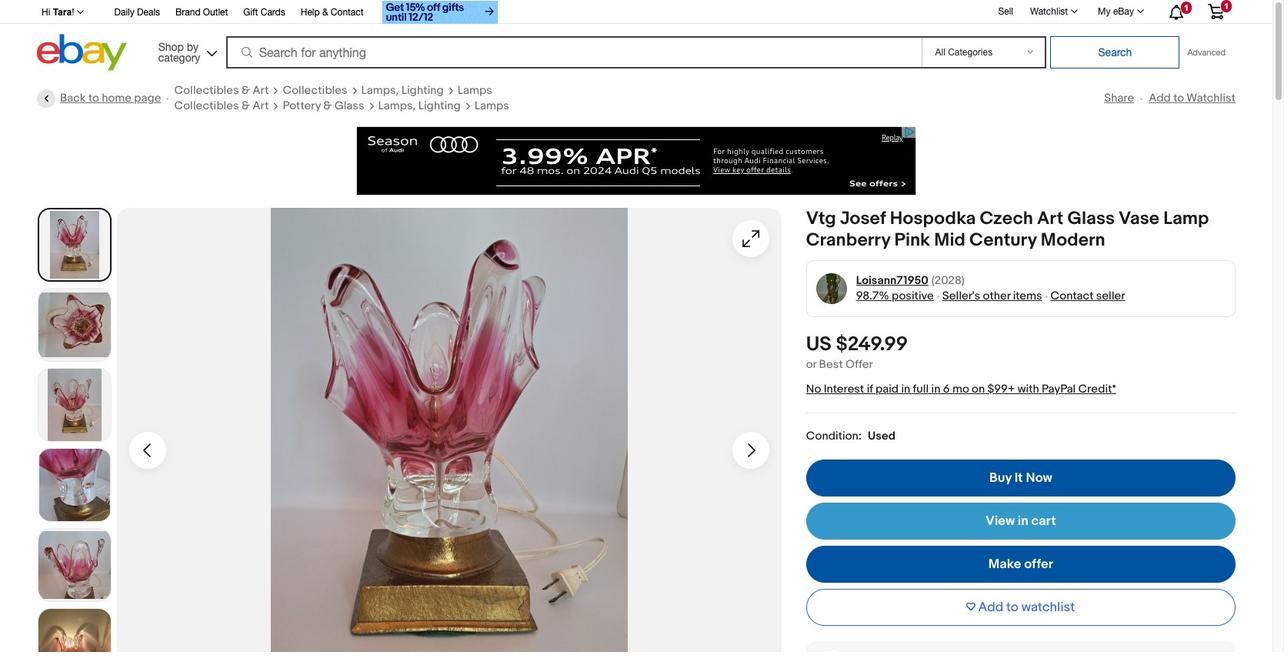 Task type: vqa. For each thing, say whether or not it's contained in the screenshot.
the top 'GLASS'
yes



Task type: locate. For each thing, give the bounding box(es) containing it.
glass right 'pottery'
[[335, 99, 364, 113]]

view in cart link
[[807, 503, 1236, 540]]

watchlist
[[1022, 600, 1076, 615]]

art left 'pottery'
[[253, 99, 269, 113]]

my ebay link
[[1090, 2, 1152, 21]]

or
[[807, 357, 817, 372]]

collectibles & art link
[[174, 83, 269, 99], [174, 99, 269, 114]]

seller's other items link
[[943, 289, 1043, 303]]

1 vertical spatial lighting
[[419, 99, 461, 113]]

advanced
[[1188, 48, 1226, 57]]

ebay
[[1114, 6, 1135, 17]]

contact
[[331, 7, 364, 18], [1051, 289, 1094, 303]]

1 horizontal spatial watchlist
[[1187, 91, 1236, 105]]

loisann71950 (2028)
[[857, 273, 965, 288]]

2 horizontal spatial in
[[1018, 513, 1029, 529]]

& inside account navigation
[[323, 7, 328, 18]]

collectibles & art down by
[[174, 83, 269, 98]]

0 horizontal spatial watchlist
[[1031, 6, 1069, 17]]

contact right the help on the left top of the page
[[331, 7, 364, 18]]

lamps, for pottery & glass
[[378, 99, 416, 113]]

lamps
[[458, 83, 493, 98], [475, 99, 509, 113]]

cart
[[1032, 513, 1057, 529]]

add inside button
[[979, 600, 1004, 615]]

art
[[253, 83, 269, 98], [253, 99, 269, 113], [1038, 208, 1064, 229]]

& right the help on the left top of the page
[[323, 7, 328, 18]]

1 collectibles & art from the top
[[174, 83, 269, 98]]

0 horizontal spatial glass
[[335, 99, 364, 113]]

picture 4 of 11 image
[[38, 449, 111, 521]]

help
[[301, 7, 320, 18]]

vtg josef hospodka czech art glass vase lamp cranberry pink mid century modern - picture 1 of 11 image
[[117, 208, 782, 652]]

collectibles & art down category
[[174, 99, 269, 113]]

to right back
[[89, 91, 99, 105]]

collectibles & art link for collectibles
[[174, 83, 269, 99]]

1 vertical spatial glass
[[1068, 208, 1115, 229]]

add right share button
[[1149, 91, 1171, 105]]

offer
[[1025, 557, 1054, 572]]

add
[[1149, 91, 1171, 105], [979, 600, 1004, 615]]

to inside button
[[1007, 600, 1019, 615]]

collectibles
[[174, 83, 239, 98], [283, 83, 348, 98], [174, 99, 239, 113]]

add for add to watchlist
[[979, 600, 1004, 615]]

1
[[1225, 2, 1229, 11], [1185, 3, 1189, 12]]

lamp
[[1164, 208, 1210, 229]]

art right czech
[[1038, 208, 1064, 229]]

1 left 1 link
[[1185, 3, 1189, 12]]

contact left seller
[[1051, 289, 1094, 303]]

collectibles for pottery & glass
[[174, 99, 239, 113]]

advertisement region
[[356, 126, 917, 196]]

vase
[[1119, 208, 1160, 229]]

pottery & glass
[[283, 99, 364, 113]]

art left collectibles link
[[253, 83, 269, 98]]

buy it now
[[990, 470, 1053, 486]]

picture 2 of 11 image
[[38, 289, 111, 361]]

glass inside "pottery & glass" link
[[335, 99, 364, 113]]

mo
[[953, 382, 970, 396]]

add to watchlist link
[[1149, 91, 1236, 105]]

1 horizontal spatial to
[[1007, 600, 1019, 615]]

my
[[1099, 6, 1111, 17]]

brand outlet link
[[176, 5, 228, 22]]

lamps, right the pottery & glass
[[378, 99, 416, 113]]

daily deals link
[[114, 5, 160, 22]]

modern
[[1041, 229, 1106, 251]]

1 horizontal spatial add
[[1149, 91, 1171, 105]]

1 horizontal spatial 1
[[1225, 2, 1229, 11]]

0 vertical spatial lamps, lighting
[[361, 83, 444, 98]]

lamps for pottery & glass
[[475, 99, 509, 113]]

1 vertical spatial lamps
[[475, 99, 509, 113]]

lamps link
[[458, 83, 493, 99], [475, 99, 509, 114]]

2 horizontal spatial to
[[1174, 91, 1185, 105]]

gift cards link
[[243, 5, 285, 22]]

offer
[[846, 357, 873, 372]]

lamps, lighting
[[361, 83, 444, 98], [378, 99, 461, 113]]

loisann71950 image
[[816, 273, 848, 304]]

czech
[[980, 208, 1034, 229]]

lamps, lighting for collectibles
[[361, 83, 444, 98]]

my ebay
[[1099, 6, 1135, 17]]

to down the advanced link
[[1174, 91, 1185, 105]]

paypal
[[1042, 382, 1076, 396]]

collectibles & art link down by
[[174, 83, 269, 99]]

1 for 1 "dropdown button"
[[1185, 3, 1189, 12]]

watchlist right sell link
[[1031, 6, 1069, 17]]

advanced link
[[1180, 37, 1234, 68]]

picture 6 of 11 image
[[38, 609, 111, 652]]

it
[[1015, 470, 1023, 486]]

1 vertical spatial collectibles & art
[[174, 99, 269, 113]]

watchlist
[[1031, 6, 1069, 17], [1187, 91, 1236, 105]]

make
[[989, 557, 1022, 572]]

1 vertical spatial art
[[253, 99, 269, 113]]

1 button
[[1156, 1, 1196, 22]]

in left full
[[902, 382, 911, 396]]

98.7%
[[857, 289, 890, 303]]

lamps, lighting link for collectibles
[[361, 83, 444, 99]]

0 vertical spatial add
[[1149, 91, 1171, 105]]

share
[[1105, 91, 1135, 105]]

1 vertical spatial watchlist
[[1187, 91, 1236, 105]]

0 horizontal spatial add
[[979, 600, 1004, 615]]

0 horizontal spatial contact
[[331, 7, 364, 18]]

contact inside account navigation
[[331, 7, 364, 18]]

in left 6
[[932, 382, 941, 396]]

0 vertical spatial lighting
[[402, 83, 444, 98]]

gift cards
[[243, 7, 285, 18]]

lamps,
[[361, 83, 399, 98], [378, 99, 416, 113]]

on
[[972, 382, 985, 396]]

loisann71950
[[857, 273, 929, 288]]

1 collectibles & art link from the top
[[174, 83, 269, 99]]

!
[[72, 7, 74, 18]]

98.7% positive
[[857, 289, 934, 303]]

view in cart
[[986, 513, 1057, 529]]

make offer link
[[807, 546, 1236, 583]]

back to home page link
[[37, 89, 161, 108]]

Search for anything text field
[[228, 38, 919, 67]]

account navigation
[[33, 0, 1236, 26]]

$249.99
[[836, 333, 908, 356]]

collectibles & art link down category
[[174, 99, 269, 114]]

by
[[187, 40, 199, 53]]

view
[[986, 513, 1015, 529]]

1 vertical spatial add
[[979, 600, 1004, 615]]

shop by category banner
[[33, 0, 1236, 75]]

1 for 1 link
[[1225, 2, 1229, 11]]

make offer
[[989, 557, 1054, 572]]

picture 1 of 11 image
[[39, 209, 110, 280]]

to for watchlist
[[1174, 91, 1185, 105]]

1 up 'advanced'
[[1225, 2, 1229, 11]]

2 collectibles & art link from the top
[[174, 99, 269, 114]]

0 vertical spatial collectibles & art
[[174, 83, 269, 98]]

hi
[[42, 7, 50, 18]]

in left cart
[[1018, 513, 1029, 529]]

mid
[[935, 229, 966, 251]]

0 vertical spatial glass
[[335, 99, 364, 113]]

used
[[868, 429, 896, 443]]

0 vertical spatial lamps
[[458, 83, 493, 98]]

vtg josef hospodka czech art glass vase lamp cranberry pink mid century modern
[[807, 208, 1210, 251]]

1 inside "dropdown button"
[[1185, 3, 1189, 12]]

1 vertical spatial lamps,
[[378, 99, 416, 113]]

best
[[820, 357, 843, 372]]

to for watchlist
[[1007, 600, 1019, 615]]

2 vertical spatial art
[[1038, 208, 1064, 229]]

1 vertical spatial lamps, lighting
[[378, 99, 461, 113]]

add down make
[[979, 600, 1004, 615]]

brand
[[176, 7, 201, 18]]

None submit
[[1051, 36, 1180, 69]]

buy it now link
[[807, 460, 1236, 497]]

0 vertical spatial art
[[253, 83, 269, 98]]

cranberry
[[807, 229, 891, 251]]

get an extra 15% off image
[[382, 1, 498, 24]]

0 horizontal spatial 1
[[1185, 3, 1189, 12]]

0 vertical spatial watchlist
[[1031, 6, 1069, 17]]

to left the watchlist on the right of the page
[[1007, 600, 1019, 615]]

0 vertical spatial contact
[[331, 7, 364, 18]]

1 vertical spatial contact
[[1051, 289, 1094, 303]]

0 vertical spatial lamps,
[[361, 83, 399, 98]]

lamps, up the pottery & glass
[[361, 83, 399, 98]]

2 collectibles & art from the top
[[174, 99, 269, 113]]

0 horizontal spatial to
[[89, 91, 99, 105]]

1 horizontal spatial glass
[[1068, 208, 1115, 229]]

sell link
[[992, 6, 1021, 17]]

lamps, for collectibles
[[361, 83, 399, 98]]

watchlist inside account navigation
[[1031, 6, 1069, 17]]

gift
[[243, 7, 258, 18]]

condition:
[[807, 429, 862, 443]]

add to watchlist
[[1149, 91, 1236, 105]]

glass left vase
[[1068, 208, 1115, 229]]

to for home
[[89, 91, 99, 105]]

0 horizontal spatial in
[[902, 382, 911, 396]]

watchlist down the advanced link
[[1187, 91, 1236, 105]]

brand outlet
[[176, 7, 228, 18]]



Task type: describe. For each thing, give the bounding box(es) containing it.
help & contact
[[301, 7, 364, 18]]

seller's
[[943, 289, 981, 303]]

back to home page
[[60, 91, 161, 105]]

home
[[102, 91, 132, 105]]

shop by category button
[[151, 34, 221, 67]]

98.7% positive link
[[857, 289, 934, 303]]

no
[[807, 382, 822, 396]]

collectibles & art for pottery & glass
[[174, 99, 269, 113]]

shop by category
[[158, 40, 200, 64]]

share button
[[1105, 91, 1135, 105]]

in inside view in cart link
[[1018, 513, 1029, 529]]

no interest if paid in full in 6 mo on $99+ with paypal credit*
[[807, 382, 1117, 396]]

collectibles & art link for pottery & glass
[[174, 99, 269, 114]]

interest
[[824, 382, 865, 396]]

josef
[[841, 208, 886, 229]]

with
[[1018, 382, 1040, 396]]

contact seller link
[[1051, 289, 1126, 303]]

pottery
[[283, 99, 321, 113]]

page
[[134, 91, 161, 105]]

$99+
[[988, 382, 1016, 396]]

1 horizontal spatial in
[[932, 382, 941, 396]]

hi tara !
[[42, 7, 74, 18]]

1 horizontal spatial contact
[[1051, 289, 1094, 303]]

lamps link for collectibles
[[458, 83, 493, 99]]

seller's other items
[[943, 289, 1043, 303]]

buy
[[990, 470, 1012, 486]]

lamps, lighting for pottery & glass
[[378, 99, 461, 113]]

glass inside vtg josef hospodka czech art glass vase lamp cranberry pink mid century modern
[[1068, 208, 1115, 229]]

& left 'pottery'
[[242, 99, 250, 113]]

credit*
[[1079, 382, 1117, 396]]

lamps, lighting link for pottery & glass
[[378, 99, 461, 114]]

picture 5 of 11 image
[[38, 529, 111, 601]]

1 link
[[1199, 0, 1234, 22]]

other
[[983, 289, 1011, 303]]

full
[[913, 382, 929, 396]]

us $249.99 or best offer
[[807, 333, 908, 372]]

category
[[158, 51, 200, 64]]

positive
[[892, 289, 934, 303]]

lamps link for pottery & glass
[[475, 99, 509, 114]]

now
[[1026, 470, 1053, 486]]

outlet
[[203, 7, 228, 18]]

art for collectibles
[[253, 83, 269, 98]]

condition: used
[[807, 429, 896, 443]]

contact seller
[[1051, 289, 1126, 303]]

if
[[867, 382, 873, 396]]

paid
[[876, 382, 899, 396]]

6
[[944, 382, 950, 396]]

century
[[970, 229, 1037, 251]]

help & contact link
[[301, 5, 364, 22]]

loisann71950 link
[[857, 273, 929, 289]]

daily
[[114, 7, 134, 18]]

art for pottery & glass
[[253, 99, 269, 113]]

no interest if paid in full in 6 mo on $99+ with paypal credit* link
[[807, 382, 1117, 396]]

collectibles for collectibles
[[174, 83, 239, 98]]

items
[[1014, 289, 1043, 303]]

lighting for pottery & glass
[[419, 99, 461, 113]]

vtg
[[807, 208, 837, 229]]

& right 'pottery'
[[324, 99, 332, 113]]

& left collectibles link
[[242, 83, 250, 98]]

add to watchlist
[[979, 600, 1076, 615]]

lamps for collectibles
[[458, 83, 493, 98]]

add for add to watchlist
[[1149, 91, 1171, 105]]

shop
[[158, 40, 184, 53]]

hospodka
[[890, 208, 976, 229]]

pink
[[895, 229, 931, 251]]

collectibles link
[[283, 83, 348, 99]]

back
[[60, 91, 86, 105]]

us
[[807, 333, 832, 356]]

cards
[[261, 7, 285, 18]]

lighting for collectibles
[[402, 83, 444, 98]]

art inside vtg josef hospodka czech art glass vase lamp cranberry pink mid century modern
[[1038, 208, 1064, 229]]

seller
[[1097, 289, 1126, 303]]

sell
[[999, 6, 1014, 17]]

none submit inside shop by category banner
[[1051, 36, 1180, 69]]

(2028)
[[932, 273, 965, 288]]

add to watchlist button
[[807, 589, 1236, 626]]

collectibles & art for collectibles
[[174, 83, 269, 98]]

picture 3 of 11 image
[[38, 369, 111, 441]]

tara
[[53, 7, 72, 18]]



